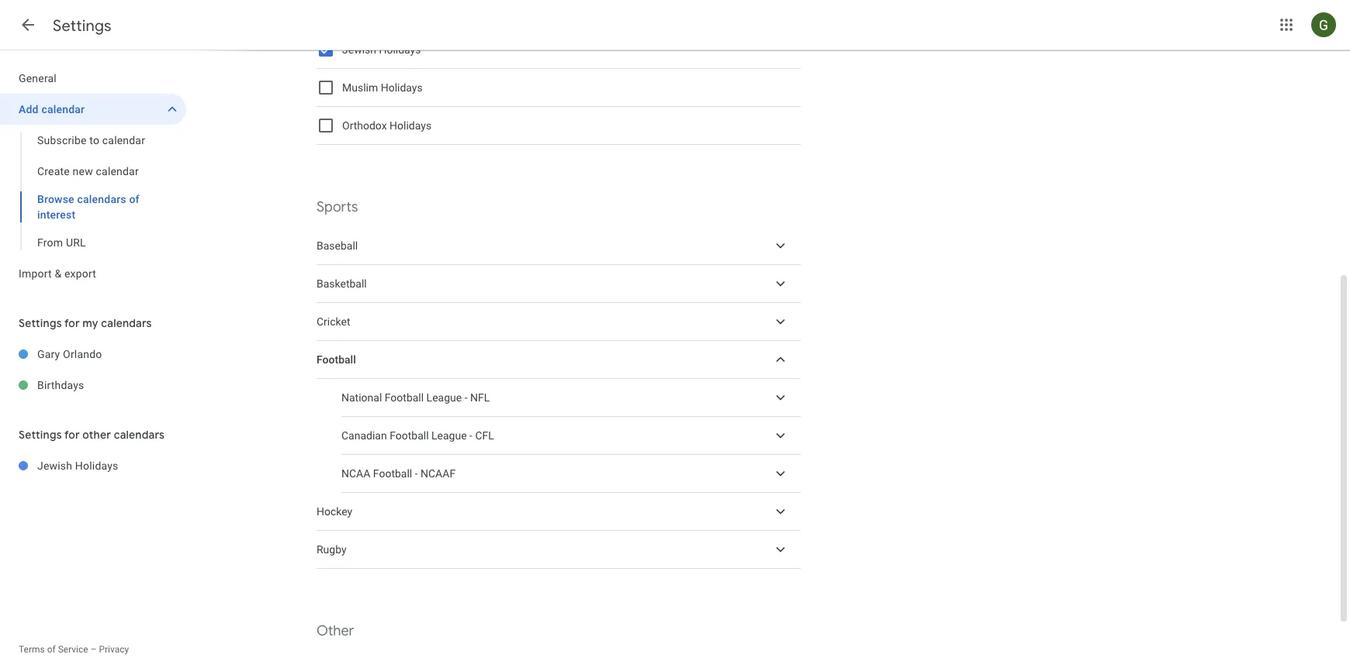 Task type: vqa. For each thing, say whether or not it's contained in the screenshot.
first for from the top
yes



Task type: locate. For each thing, give the bounding box(es) containing it.
subscribe to calendar
[[37, 134, 145, 147]]

national football league - nfl
[[341, 392, 490, 404]]

1 vertical spatial jewish
[[37, 460, 72, 473]]

1 horizontal spatial -
[[464, 392, 467, 404]]

football down cricket
[[317, 354, 356, 366]]

cricket
[[317, 316, 350, 328]]

of inside browse calendars of interest
[[129, 193, 139, 206]]

calendars for my
[[101, 317, 152, 331]]

settings for my calendars tree
[[0, 339, 186, 401]]

canadian
[[341, 430, 387, 442]]

0 horizontal spatial group
[[0, 125, 186, 258]]

nfl
[[470, 392, 490, 404]]

browse
[[37, 193, 74, 206]]

export
[[64, 267, 96, 280]]

settings for settings for my calendars
[[19, 317, 62, 331]]

league left nfl
[[426, 392, 462, 404]]

jewish down settings for other calendars
[[37, 460, 72, 473]]

holidays inside tree item
[[75, 460, 118, 473]]

tree item
[[317, 652, 801, 662]]

2 horizontal spatial -
[[469, 430, 472, 442]]

settings down birthdays
[[19, 428, 62, 442]]

other
[[317, 623, 354, 640]]

2 vertical spatial -
[[415, 468, 418, 480]]

football right ncaa
[[373, 468, 412, 480]]

group
[[0, 125, 186, 258], [317, 652, 801, 662]]

0 vertical spatial calendars
[[77, 193, 126, 206]]

other
[[82, 428, 111, 442]]

1 vertical spatial for
[[64, 428, 80, 442]]

0 vertical spatial calendar
[[41, 103, 85, 116]]

1 horizontal spatial jewish
[[342, 43, 376, 56]]

1 horizontal spatial group
[[317, 652, 801, 662]]

holidays
[[379, 43, 421, 56], [381, 81, 423, 94], [390, 119, 431, 132], [75, 460, 118, 473]]

subscribe
[[37, 134, 87, 147]]

–
[[90, 645, 97, 656]]

1 vertical spatial -
[[469, 430, 472, 442]]

calendars down create new calendar
[[77, 193, 126, 206]]

other tree
[[317, 652, 801, 662]]

jewish
[[342, 43, 376, 56], [37, 460, 72, 473]]

basketball tree item
[[317, 265, 801, 303]]

jewish holidays tree item
[[0, 451, 186, 482]]

jewish up 'muslim'
[[342, 43, 376, 56]]

settings for settings
[[53, 16, 112, 35]]

1 vertical spatial calendars
[[101, 317, 152, 331]]

ncaa football - ncaaf
[[341, 468, 456, 480]]

for
[[64, 317, 80, 331], [64, 428, 80, 442]]

hockey tree item
[[317, 493, 801, 531]]

1 vertical spatial calendar
[[102, 134, 145, 147]]

settings for other calendars
[[19, 428, 165, 442]]

football tree item
[[317, 341, 801, 379]]

holidays right orthodox
[[390, 119, 431, 132]]

cfl
[[475, 430, 494, 442]]

0 vertical spatial jewish
[[342, 43, 376, 56]]

import & export
[[19, 267, 96, 280]]

new
[[73, 165, 93, 178]]

- left nfl
[[464, 392, 467, 404]]

0 vertical spatial settings
[[53, 16, 112, 35]]

football for ncaa
[[373, 468, 412, 480]]

of right terms
[[47, 645, 56, 656]]

url
[[66, 236, 86, 249]]

privacy
[[99, 645, 129, 656]]

calendar right to at the left top of the page
[[102, 134, 145, 147]]

0 horizontal spatial -
[[415, 468, 418, 480]]

for left my
[[64, 317, 80, 331]]

birthdays link
[[37, 370, 186, 401]]

league
[[426, 392, 462, 404], [431, 430, 467, 442]]

football up canadian football league - cfl
[[385, 392, 424, 404]]

of
[[129, 193, 139, 206], [47, 645, 56, 656]]

national
[[341, 392, 382, 404]]

birthdays
[[37, 379, 84, 392]]

settings for my calendars
[[19, 317, 152, 331]]

1 for from the top
[[64, 317, 80, 331]]

0 vertical spatial league
[[426, 392, 462, 404]]

calendars inside browse calendars of interest
[[77, 193, 126, 206]]

calendar for create new calendar
[[96, 165, 139, 178]]

calendar right "new"
[[96, 165, 139, 178]]

for for other
[[64, 428, 80, 442]]

settings
[[53, 16, 112, 35], [19, 317, 62, 331], [19, 428, 62, 442]]

terms of service – privacy
[[19, 645, 129, 656]]

football down national football league - nfl
[[390, 430, 429, 442]]

settings up 'gary'
[[19, 317, 62, 331]]

0 vertical spatial of
[[129, 193, 139, 206]]

0 vertical spatial group
[[0, 125, 186, 258]]

- left cfl
[[469, 430, 472, 442]]

- left ncaaf
[[415, 468, 418, 480]]

1 horizontal spatial of
[[129, 193, 139, 206]]

baseball tree item
[[317, 227, 801, 265]]

0 horizontal spatial of
[[47, 645, 56, 656]]

canadian football league - cfl tree item
[[341, 417, 801, 455]]

2 vertical spatial calendar
[[96, 165, 139, 178]]

league left cfl
[[431, 430, 467, 442]]

jewish holidays
[[342, 43, 421, 56], [37, 460, 118, 473]]

league for cfl
[[431, 430, 467, 442]]

1 vertical spatial jewish holidays
[[37, 460, 118, 473]]

jewish holidays inside tree item
[[37, 460, 118, 473]]

jewish holidays down settings for other calendars
[[37, 460, 118, 473]]

calendars right my
[[101, 317, 152, 331]]

calendars
[[77, 193, 126, 206], [101, 317, 152, 331], [114, 428, 165, 442]]

of down create new calendar
[[129, 193, 139, 206]]

jewish holidays up "muslim holidays"
[[342, 43, 421, 56]]

baseball
[[317, 240, 358, 252]]

import
[[19, 267, 52, 280]]

my
[[82, 317, 98, 331]]

calendars for other
[[114, 428, 165, 442]]

0 vertical spatial -
[[464, 392, 467, 404]]

2 vertical spatial settings
[[19, 428, 62, 442]]

1 vertical spatial league
[[431, 430, 467, 442]]

football
[[317, 354, 356, 366], [385, 392, 424, 404], [390, 430, 429, 442], [373, 468, 412, 480]]

settings right go back image
[[53, 16, 112, 35]]

2 for from the top
[[64, 428, 80, 442]]

0 horizontal spatial jewish
[[37, 460, 72, 473]]

-
[[464, 392, 467, 404], [469, 430, 472, 442], [415, 468, 418, 480]]

orthodox
[[342, 119, 387, 132]]

rugby
[[317, 544, 347, 556]]

for left other
[[64, 428, 80, 442]]

calendar
[[41, 103, 85, 116], [102, 134, 145, 147], [96, 165, 139, 178]]

calendar up subscribe
[[41, 103, 85, 116]]

- for nfl
[[464, 392, 467, 404]]

2 vertical spatial calendars
[[114, 428, 165, 442]]

gary
[[37, 348, 60, 361]]

create new calendar
[[37, 165, 139, 178]]

1 horizontal spatial jewish holidays
[[342, 43, 421, 56]]

for for my
[[64, 317, 80, 331]]

from url
[[37, 236, 86, 249]]

1 vertical spatial settings
[[19, 317, 62, 331]]

calendars up jewish holidays link
[[114, 428, 165, 442]]

from
[[37, 236, 63, 249]]

0 horizontal spatial jewish holidays
[[37, 460, 118, 473]]

tree
[[0, 63, 186, 289]]

0 vertical spatial for
[[64, 317, 80, 331]]

holidays down other
[[75, 460, 118, 473]]

to
[[89, 134, 99, 147]]



Task type: describe. For each thing, give the bounding box(es) containing it.
jewish holidays link
[[37, 451, 186, 482]]

national football league - nfl tree item
[[341, 379, 801, 417]]

add
[[19, 103, 39, 116]]

calendar inside tree item
[[41, 103, 85, 116]]

canadian football league - cfl
[[341, 430, 494, 442]]

holidays up orthodox holidays in the top left of the page
[[381, 81, 423, 94]]

ncaaf
[[421, 468, 456, 480]]

sports
[[317, 198, 358, 216]]

&
[[55, 267, 62, 280]]

create
[[37, 165, 70, 178]]

football for national
[[385, 392, 424, 404]]

1 vertical spatial of
[[47, 645, 56, 656]]

muslim holidays
[[342, 81, 423, 94]]

- for cfl
[[469, 430, 472, 442]]

terms of service link
[[19, 645, 88, 656]]

add calendar tree item
[[0, 94, 186, 125]]

birthdays tree item
[[0, 370, 186, 401]]

cricket tree item
[[317, 303, 801, 341]]

group containing subscribe to calendar
[[0, 125, 186, 258]]

browse calendars of interest
[[37, 193, 139, 221]]

privacy link
[[99, 645, 129, 656]]

holidays up "muslim holidays"
[[379, 43, 421, 56]]

gary orlando tree item
[[0, 339, 186, 370]]

rugby tree item
[[317, 531, 801, 569]]

jewish inside tree item
[[37, 460, 72, 473]]

orlando
[[63, 348, 102, 361]]

ncaa
[[341, 468, 370, 480]]

hockey
[[317, 506, 352, 518]]

basketball
[[317, 278, 367, 290]]

add calendar
[[19, 103, 85, 116]]

settings for settings for other calendars
[[19, 428, 62, 442]]

calendar for subscribe to calendar
[[102, 134, 145, 147]]

0 vertical spatial jewish holidays
[[342, 43, 421, 56]]

general
[[19, 72, 57, 85]]

terms
[[19, 645, 45, 656]]

go back image
[[19, 16, 37, 34]]

tree containing general
[[0, 63, 186, 289]]

settings heading
[[53, 16, 112, 35]]

league for nfl
[[426, 392, 462, 404]]

football for canadian
[[390, 430, 429, 442]]

1 vertical spatial group
[[317, 652, 801, 662]]

gary orlando
[[37, 348, 102, 361]]

orthodox holidays
[[342, 119, 431, 132]]

muslim
[[342, 81, 378, 94]]

ncaa football - ncaaf tree item
[[341, 455, 801, 493]]

service
[[58, 645, 88, 656]]

interest
[[37, 208, 76, 221]]



